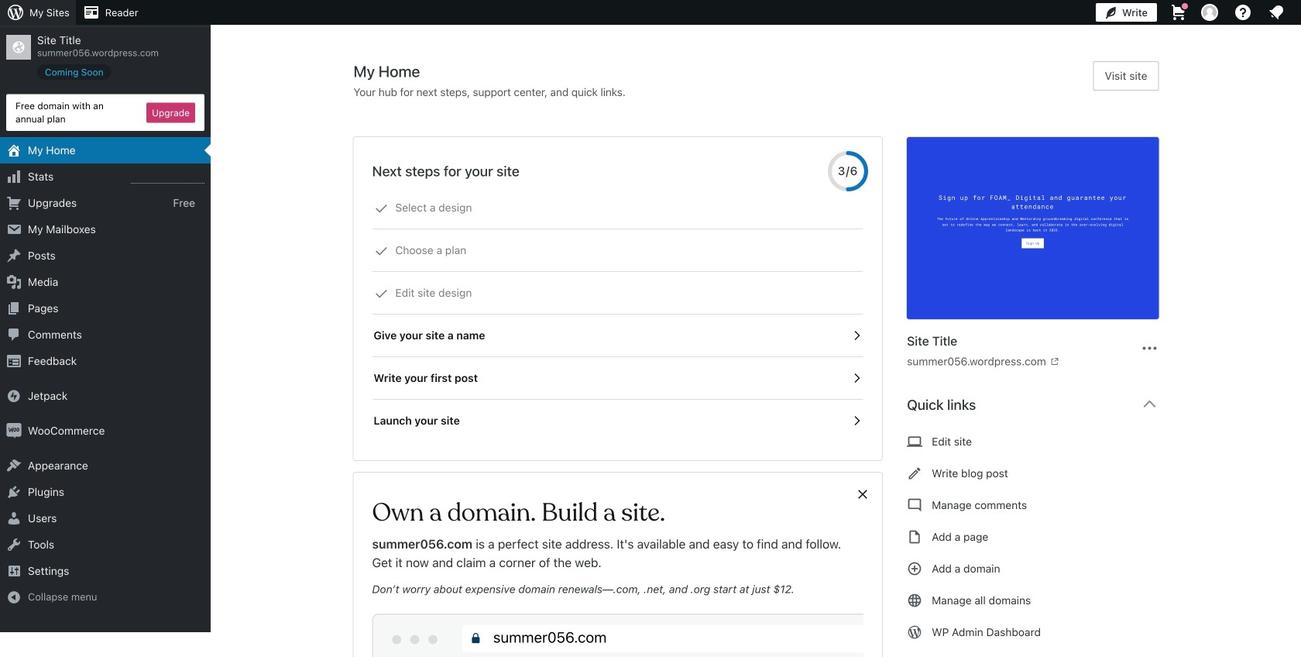 Task type: locate. For each thing, give the bounding box(es) containing it.
progress bar
[[828, 151, 869, 191]]

insert_drive_file image
[[908, 528, 923, 546]]

0 vertical spatial task enabled image
[[850, 329, 864, 343]]

task enabled image
[[850, 329, 864, 343], [850, 371, 864, 385]]

task complete image
[[375, 244, 389, 258], [375, 287, 389, 301]]

task complete image
[[375, 201, 389, 215]]

0 vertical spatial img image
[[6, 388, 22, 404]]

more options for site site title image
[[1141, 339, 1160, 358]]

1 task complete image from the top
[[375, 244, 389, 258]]

3 list item from the top
[[1295, 224, 1302, 282]]

1 task enabled image from the top
[[850, 329, 864, 343]]

task enabled image
[[850, 414, 864, 428]]

2 task enabled image from the top
[[850, 371, 864, 385]]

my profile image
[[1202, 4, 1219, 21]]

2 task complete image from the top
[[375, 287, 389, 301]]

help image
[[1234, 3, 1253, 22]]

dismiss domain name promotion image
[[856, 485, 870, 504]]

manage your notifications image
[[1268, 3, 1286, 22]]

1 vertical spatial task complete image
[[375, 287, 389, 301]]

laptop image
[[908, 432, 923, 451]]

0 vertical spatial task complete image
[[375, 244, 389, 258]]

2 img image from the top
[[6, 423, 22, 439]]

1 img image from the top
[[6, 388, 22, 404]]

list item
[[1295, 79, 1302, 152], [1295, 152, 1302, 224], [1295, 224, 1302, 282]]

main content
[[354, 61, 1172, 657]]

launchpad checklist element
[[372, 187, 864, 442]]

1 vertical spatial img image
[[6, 423, 22, 439]]

img image
[[6, 388, 22, 404], [6, 423, 22, 439]]

1 vertical spatial task enabled image
[[850, 371, 864, 385]]



Task type: vqa. For each thing, say whether or not it's contained in the screenshot.
Highest hourly views 0 image at the top left of the page
yes



Task type: describe. For each thing, give the bounding box(es) containing it.
highest hourly views 0 image
[[131, 174, 205, 184]]

my shopping cart image
[[1170, 3, 1189, 22]]

mode_comment image
[[908, 496, 923, 515]]

2 list item from the top
[[1295, 152, 1302, 224]]

edit image
[[908, 464, 923, 483]]

1 list item from the top
[[1295, 79, 1302, 152]]



